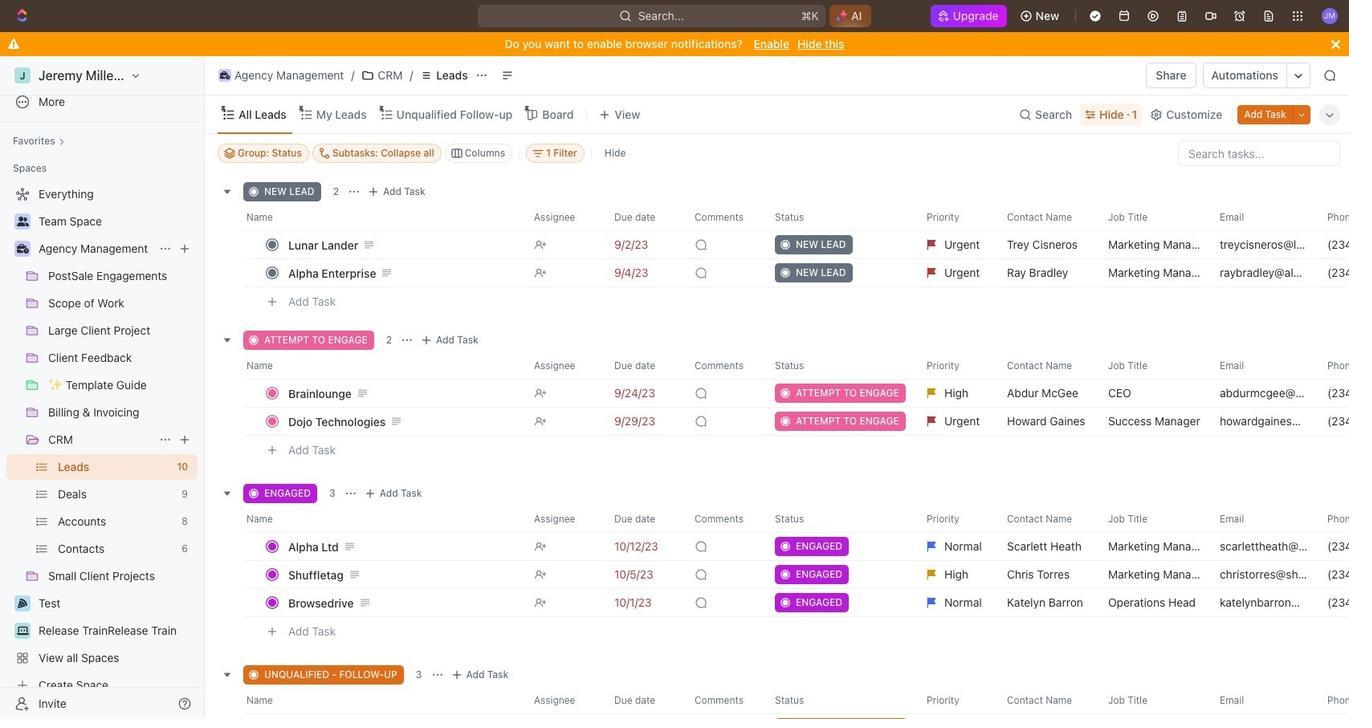Task type: locate. For each thing, give the bounding box(es) containing it.
0 horizontal spatial business time image
[[16, 244, 29, 254]]

1 vertical spatial business time image
[[16, 244, 29, 254]]

pizza slice image
[[18, 599, 27, 609]]

business time image inside tree
[[16, 244, 29, 254]]

jeremy miller's workspace, , element
[[14, 67, 31, 84]]

tree inside sidebar navigation
[[6, 182, 198, 699]]

1 horizontal spatial business time image
[[220, 72, 230, 80]]

sidebar navigation
[[0, 56, 208, 720]]

Search tasks... text field
[[1180, 141, 1340, 166]]

tree
[[6, 182, 198, 699]]

business time image
[[220, 72, 230, 80], [16, 244, 29, 254]]



Task type: vqa. For each thing, say whether or not it's contained in the screenshot.
Sidebar navigation
yes



Task type: describe. For each thing, give the bounding box(es) containing it.
user group image
[[16, 217, 29, 227]]

laptop code image
[[16, 627, 29, 636]]

0 vertical spatial business time image
[[220, 72, 230, 80]]



